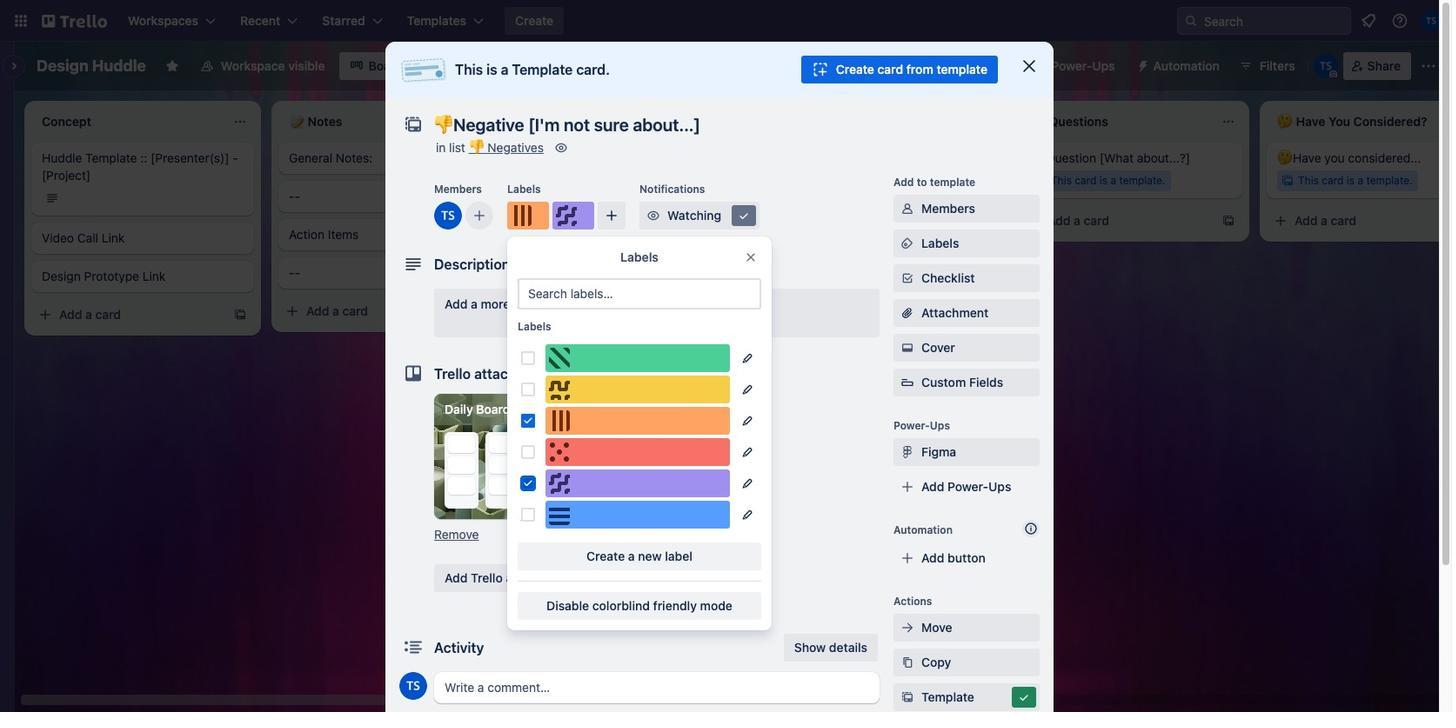 Task type: describe. For each thing, give the bounding box(es) containing it.
negatives
[[488, 140, 544, 155]]

more
[[481, 297, 510, 312]]

0 vertical spatial color: purple, title: none image
[[553, 202, 594, 230]]

huddle template :: [presenter(s)] - [project]
[[42, 151, 238, 183]]

label
[[665, 549, 693, 564]]

1 vertical spatial power-
[[894, 419, 930, 433]]

👎negative [i'm not sure about...] link
[[783, 160, 985, 178]]

liked...]
[[643, 280, 685, 295]]

add down '🤔have'
[[1295, 213, 1318, 228]]

🤔have
[[1278, 151, 1322, 165]]

workspace visible
[[221, 58, 325, 73]]

sm image for checklist
[[899, 270, 916, 287]]

add members to card image
[[473, 207, 487, 225]]

card down you
[[1322, 174, 1344, 187]]

remove
[[434, 527, 479, 542]]

a down description…
[[580, 343, 586, 358]]

card down 🙋question
[[1075, 174, 1097, 187]]

call
[[77, 231, 98, 245]]

add trello attachment button
[[434, 565, 583, 593]]

1 horizontal spatial create from template… image
[[975, 225, 989, 238]]

create card from template button
[[801, 56, 998, 84]]

huddle template :: [presenter(s)] - [project] link
[[42, 150, 244, 185]]

board link
[[339, 52, 413, 80]]

sm image for figma
[[899, 444, 916, 461]]

[project]
[[42, 168, 91, 183]]

notifications
[[640, 183, 705, 196]]

board iq - sign in icon image
[[882, 60, 895, 72]]

0 vertical spatial trello
[[434, 366, 471, 382]]

add a card down items
[[306, 304, 368, 319]]

add power-ups link
[[894, 473, 1040, 501]]

not
[[877, 161, 895, 176]]

0 notifications image
[[1359, 10, 1379, 31]]

is down [i'm
[[853, 185, 861, 198]]

design huddle
[[37, 57, 146, 75]]

attachment button
[[894, 299, 1040, 327]]

add a card button for create from template… image to the left
[[31, 301, 226, 329]]

a inside button
[[628, 549, 635, 564]]

card down 🙋question [what about...?]
[[1084, 213, 1110, 228]]

considered...
[[1348, 151, 1422, 165]]

figma
[[922, 445, 957, 460]]

[presenter(s)]
[[151, 151, 229, 165]]

color: yellow, title: none image
[[546, 376, 730, 404]]

👎 negatives link
[[469, 140, 544, 155]]

this card is a template. for 🤔have you considered...
[[1298, 174, 1413, 187]]

1 horizontal spatial members
[[922, 201, 976, 216]]

👍positive
[[536, 280, 596, 295]]

1 vertical spatial template
[[930, 176, 976, 189]]

video
[[42, 231, 74, 245]]

details
[[829, 641, 868, 655]]

iq
[[939, 58, 952, 73]]

to
[[917, 176, 927, 189]]

share button
[[1343, 52, 1412, 80]]

🙋question [what about...?]
[[1030, 151, 1191, 165]]

filters
[[1260, 58, 1296, 73]]

a down [i'm
[[864, 185, 869, 198]]

🙋question [what about...?] link
[[1030, 150, 1232, 167]]

a down 🤔have you considered... link
[[1358, 174, 1364, 187]]

this for 🙋question [what about...?]
[[1051, 174, 1072, 187]]

create from template… image for general notes:
[[480, 305, 494, 319]]

labels link
[[894, 230, 1040, 258]]

labels down detailed
[[518, 320, 551, 333]]

Search field
[[1198, 8, 1351, 34]]

card down description…
[[590, 343, 615, 358]]

0 vertical spatial members
[[434, 183, 482, 196]]

this card is a template. down [i'm
[[804, 185, 919, 198]]

add button button
[[894, 545, 1040, 573]]

checklist link
[[894, 265, 1040, 292]]

[i
[[599, 280, 607, 295]]

attachment
[[506, 571, 572, 586]]

card.
[[576, 62, 610, 77]]

this for 👍positive [i really liked...]
[[557, 304, 578, 317]]

create for create card from template
[[836, 62, 875, 77]]

show
[[794, 641, 826, 655]]

1 horizontal spatial ups
[[989, 480, 1012, 494]]

board for board iq - sign in
[[902, 58, 936, 73]]

- inside huddle template :: [presenter(s)] - [project]
[[233, 151, 238, 165]]

sign
[[964, 58, 989, 73]]

add button
[[922, 551, 986, 566]]

create a new label button
[[518, 543, 762, 571]]

template. for 🙋question [what about...?]
[[1120, 174, 1166, 187]]

filters button
[[1234, 52, 1301, 80]]

cover
[[922, 340, 955, 355]]

detailed
[[514, 297, 560, 312]]

list
[[449, 140, 465, 155]]

this right 'customize views' icon
[[455, 62, 483, 77]]

add down figma on the bottom right of the page
[[922, 480, 945, 494]]

daily
[[445, 402, 473, 417]]

template inside button
[[922, 690, 975, 705]]

fields
[[969, 375, 1004, 390]]

members link
[[894, 195, 1040, 223]]

template inside huddle template :: [presenter(s)] - [project]
[[85, 151, 137, 165]]

card down items
[[343, 304, 368, 319]]

is for 👍positive [i really liked...]
[[606, 304, 614, 317]]

this card is a template. for 🙋question [what about...?]
[[1051, 174, 1166, 187]]

a down really
[[617, 304, 622, 317]]

this card is a template. for 👍positive [i really liked...]
[[557, 304, 672, 317]]

workspace
[[221, 58, 285, 73]]

[i'm
[[852, 161, 874, 176]]

trello inside button
[[471, 571, 503, 586]]

create a new label
[[587, 549, 693, 564]]

daily board
[[445, 402, 511, 417]]

in
[[992, 58, 1003, 73]]

action
[[289, 227, 325, 242]]

card down 🤔have you considered...
[[1331, 213, 1357, 228]]

this is a template card.
[[455, 62, 610, 77]]

sure
[[899, 161, 923, 176]]

sm image for watching
[[645, 207, 662, 225]]

power-ups inside button
[[1052, 58, 1115, 73]]

huddle inside huddle template :: [presenter(s)] - [project]
[[42, 151, 82, 165]]

a down design prototype link in the left top of the page
[[85, 307, 92, 322]]

attachments
[[474, 366, 557, 382]]

customize views image
[[422, 57, 439, 75]]

move link
[[894, 614, 1040, 642]]

daily board link
[[434, 394, 650, 520]]

design prototype link
[[42, 269, 166, 284]]

general notes:
[[289, 151, 373, 165]]

👍positive [i really liked...]
[[536, 280, 685, 295]]

::
[[140, 151, 147, 165]]

add down add a more detailed description… at left top
[[554, 343, 577, 358]]

this down 👎negative
[[804, 185, 825, 198]]

design prototype link link
[[42, 268, 244, 285]]

1 vertical spatial color: purple, title: none image
[[546, 470, 730, 498]]

actions
[[894, 595, 932, 608]]

add a card button for bottommost create from template… image
[[526, 337, 721, 365]]

card inside button
[[878, 62, 903, 77]]

👎negative [i'm not sure about...]
[[783, 161, 974, 176]]

labels up checklist
[[922, 236, 959, 251]]

add trello attachment
[[445, 571, 572, 586]]

show details
[[794, 641, 868, 655]]

1 horizontal spatial tara schultz (taraschultz7) image
[[434, 202, 462, 230]]

card down 👎negative
[[828, 185, 850, 198]]



Task type: locate. For each thing, give the bounding box(es) containing it.
automation up add button
[[894, 524, 953, 537]]

1 vertical spatial members
[[922, 201, 976, 216]]

add down remove link
[[445, 571, 468, 586]]

0 vertical spatial color: orange, title: none image
[[507, 202, 549, 230]]

0 vertical spatial design
[[37, 57, 88, 75]]

color: red, title: none image
[[546, 439, 730, 466]]

1 horizontal spatial create
[[587, 549, 625, 564]]

this down '🤔have'
[[1298, 174, 1319, 187]]

1 vertical spatial -- link
[[289, 265, 491, 282]]

template. down considered...
[[1367, 174, 1413, 187]]

link for video call link
[[102, 231, 125, 245]]

tara schultz (taraschultz7) image inside primary element
[[1421, 10, 1442, 31]]

add power-ups
[[922, 480, 1012, 494]]

0 vertical spatial --
[[289, 189, 300, 204]]

this card is a template. down 👍positive [i really liked...] at the left top
[[557, 304, 672, 317]]

0 horizontal spatial power-ups
[[894, 419, 950, 433]]

1 -- from the top
[[289, 189, 300, 204]]

Board name text field
[[28, 52, 155, 80]]

custom fields button
[[894, 374, 1040, 392]]

this down 🙋question
[[1051, 174, 1072, 187]]

about...]
[[926, 161, 974, 176]]

sm image
[[553, 139, 570, 157], [735, 207, 753, 225], [899, 235, 916, 252], [899, 339, 916, 357], [899, 444, 916, 461], [899, 620, 916, 637], [899, 654, 916, 672], [899, 689, 916, 707], [1016, 689, 1033, 707]]

add a card button down 🤔have you considered... link
[[1267, 207, 1453, 235]]

1 horizontal spatial power-ups
[[1052, 58, 1115, 73]]

template left :: on the top left of page
[[85, 151, 137, 165]]

search image
[[1184, 14, 1198, 28]]

sm image inside the watching button
[[645, 207, 662, 225]]

sm image
[[1129, 52, 1154, 77], [899, 200, 916, 218], [645, 207, 662, 225], [899, 270, 916, 287]]

power-ups up figma on the bottom right of the page
[[894, 419, 950, 433]]

0 vertical spatial automation
[[1154, 58, 1220, 73]]

🤔have you considered... link
[[1278, 150, 1453, 167]]

2 vertical spatial template
[[922, 690, 975, 705]]

board inside daily board 'link'
[[476, 402, 511, 417]]

custom fields
[[922, 375, 1004, 390]]

from
[[907, 62, 934, 77]]

0 vertical spatial power-
[[1052, 58, 1092, 73]]

huddle inside board name text box
[[92, 57, 146, 75]]

-- link down general notes: link
[[289, 188, 491, 205]]

friendly
[[653, 599, 697, 614]]

button
[[948, 551, 986, 566]]

-- up action
[[289, 189, 300, 204]]

2 horizontal spatial power-
[[1052, 58, 1092, 73]]

2 -- link from the top
[[289, 265, 491, 282]]

1 vertical spatial trello
[[471, 571, 503, 586]]

sm image inside copy link
[[899, 654, 916, 672]]

copy link
[[894, 649, 1040, 677]]

2 vertical spatial ups
[[989, 480, 1012, 494]]

disable
[[547, 599, 589, 614]]

add to template
[[894, 176, 976, 189]]

add down action items
[[306, 304, 329, 319]]

a down 🙋question [what about...?]
[[1111, 174, 1117, 187]]

1 vertical spatial link
[[143, 269, 166, 284]]

create inside primary element
[[515, 13, 554, 28]]

0 vertical spatial create
[[515, 13, 554, 28]]

sm image for cover
[[899, 339, 916, 357]]

0 vertical spatial create from template… image
[[233, 308, 247, 322]]

copy
[[922, 655, 952, 670]]

0 horizontal spatial create from template… image
[[233, 308, 247, 322]]

1 vertical spatial huddle
[[42, 151, 82, 165]]

primary element
[[0, 0, 1453, 42]]

power- inside button
[[1052, 58, 1092, 73]]

0 vertical spatial ups
[[1092, 58, 1115, 73]]

2 horizontal spatial create from template… image
[[1222, 214, 1236, 228]]

board left 'customize views' icon
[[369, 58, 403, 73]]

automation down search icon
[[1154, 58, 1220, 73]]

sm image inside move link
[[899, 620, 916, 637]]

1 horizontal spatial automation
[[1154, 58, 1220, 73]]

move
[[922, 621, 953, 635]]

0 vertical spatial template
[[937, 62, 988, 77]]

power- right close dialog icon
[[1052, 58, 1092, 73]]

a down create button
[[501, 62, 509, 77]]

design inside design prototype link link
[[42, 269, 81, 284]]

Write a comment text field
[[434, 673, 880, 704]]

ups inside button
[[1092, 58, 1115, 73]]

members down 1
[[922, 201, 976, 216]]

0 vertical spatial huddle
[[92, 57, 146, 75]]

1 vertical spatial --
[[289, 265, 300, 280]]

template left in
[[937, 62, 988, 77]]

ups up the "add button" 'button'
[[989, 480, 1012, 494]]

a down 🙋question
[[1074, 213, 1081, 228]]

- inside button
[[955, 58, 960, 73]]

Search labels… text field
[[518, 278, 762, 310]]

is down 🤔have you considered...
[[1347, 174, 1355, 187]]

color: purple, title: none image
[[553, 202, 594, 230], [546, 470, 730, 498]]

create up "this is a template card."
[[515, 13, 554, 28]]

sm image for members
[[899, 200, 916, 218]]

color: orange, title: none image right add members to card image
[[507, 202, 549, 230]]

2 horizontal spatial tara schultz (taraschultz7) image
[[1421, 10, 1442, 31]]

a left more at the top
[[471, 297, 478, 312]]

1 horizontal spatial tara schultz (taraschultz7) image
[[1314, 54, 1338, 78]]

2 horizontal spatial template
[[922, 690, 975, 705]]

is down 🙋question [what about...?]
[[1100, 174, 1108, 187]]

🙋question
[[1030, 151, 1097, 165]]

color: green, title: none image
[[546, 345, 730, 372]]

power-ups button
[[1017, 52, 1126, 80]]

sm image inside automation button
[[1129, 52, 1154, 77]]

sm image inside the watching button
[[735, 207, 753, 225]]

huddle up [project]
[[42, 151, 82, 165]]

link inside video call link link
[[102, 231, 125, 245]]

color: orange, title: none image
[[507, 202, 549, 230], [546, 407, 730, 435]]

create button
[[505, 7, 564, 35]]

link for design prototype link
[[143, 269, 166, 284]]

disable colorblind friendly mode
[[547, 599, 733, 614]]

[what
[[1100, 151, 1134, 165]]

design for design prototype link
[[42, 269, 81, 284]]

back to home image
[[42, 7, 107, 35]]

power-ups right close dialog icon
[[1052, 58, 1115, 73]]

a
[[501, 62, 509, 77], [1111, 174, 1117, 187], [1358, 174, 1364, 187], [864, 185, 869, 198], [1074, 213, 1081, 228], [1321, 213, 1328, 228], [471, 297, 478, 312], [333, 304, 339, 319], [617, 304, 622, 317], [85, 307, 92, 322], [580, 343, 586, 358], [628, 549, 635, 564]]

add a card
[[1048, 213, 1110, 228], [1295, 213, 1357, 228], [306, 304, 368, 319], [59, 307, 121, 322], [554, 343, 615, 358]]

-- link
[[289, 188, 491, 205], [289, 265, 491, 282]]

labels down "negatives"
[[507, 183, 541, 196]]

board left the "iq"
[[902, 58, 936, 73]]

template button
[[894, 684, 1040, 712]]

1 horizontal spatial board
[[476, 402, 511, 417]]

card down prototype
[[95, 307, 121, 322]]

this
[[455, 62, 483, 77], [1051, 174, 1072, 187], [1298, 174, 1319, 187], [804, 185, 825, 198], [557, 304, 578, 317]]

0 horizontal spatial create
[[515, 13, 554, 28]]

activity
[[434, 641, 484, 656]]

this card is a template. down 🤔have you considered...
[[1298, 174, 1413, 187]]

template
[[512, 62, 573, 77], [85, 151, 137, 165], [922, 690, 975, 705]]

1 horizontal spatial template
[[512, 62, 573, 77]]

template. for 🤔have you considered...
[[1367, 174, 1413, 187]]

2 horizontal spatial create
[[836, 62, 875, 77]]

link right call
[[102, 231, 125, 245]]

2 vertical spatial create
[[587, 549, 625, 564]]

🤔have you considered...
[[1278, 151, 1422, 165]]

tara schultz (taraschultz7) image right the filters
[[1314, 54, 1338, 78]]

add a card button up color: yellow, title: none image
[[526, 337, 721, 365]]

video call link
[[42, 231, 125, 245]]

this card is a template. down 🙋question [what about...?]
[[1051, 174, 1166, 187]]

is for 🙋question [what about...?]
[[1100, 174, 1108, 187]]

link
[[102, 231, 125, 245], [143, 269, 166, 284]]

add a card down description…
[[554, 343, 615, 358]]

open information menu image
[[1392, 12, 1409, 30]]

None text field
[[426, 110, 1000, 141]]

template. down not on the right of page
[[872, 185, 919, 198]]

1 vertical spatial template
[[85, 151, 137, 165]]

sm image down add to template
[[899, 200, 916, 218]]

add a more detailed description…
[[445, 297, 639, 312]]

0 vertical spatial tara schultz (taraschultz7) image
[[1314, 54, 1338, 78]]

automation inside button
[[1154, 58, 1220, 73]]

template down copy
[[922, 690, 975, 705]]

1 horizontal spatial huddle
[[92, 57, 146, 75]]

sm image inside checklist link
[[899, 270, 916, 287]]

color: blue, title: none image
[[546, 501, 730, 529]]

0 vertical spatial template
[[512, 62, 573, 77]]

template. down 👍positive [i really liked...] link
[[625, 304, 672, 317]]

add left to
[[894, 176, 914, 189]]

workspace visible button
[[190, 52, 336, 80]]

2 vertical spatial power-
[[948, 480, 989, 494]]

card left from
[[878, 62, 903, 77]]

template down create button
[[512, 62, 573, 77]]

-- link down action items link
[[289, 265, 491, 282]]

cover link
[[894, 334, 1040, 362]]

1 -- link from the top
[[289, 188, 491, 205]]

sm image inside the cover link
[[899, 339, 916, 357]]

add a card down design prototype link in the left top of the page
[[59, 307, 121, 322]]

a down items
[[333, 304, 339, 319]]

design
[[37, 57, 88, 75], [42, 269, 81, 284]]

1 vertical spatial create
[[836, 62, 875, 77]]

create from template… image
[[1222, 214, 1236, 228], [975, 225, 989, 238], [480, 305, 494, 319]]

create for create
[[515, 13, 554, 28]]

sm image for automation
[[1129, 52, 1154, 77]]

tara schultz (taraschultz7) image
[[1314, 54, 1338, 78], [968, 181, 989, 202]]

is right 'customize views' icon
[[487, 62, 498, 77]]

in list 👎 negatives
[[436, 140, 544, 155]]

sm image inside labels link
[[899, 235, 916, 252]]

tara schultz (taraschultz7) image right 1
[[968, 181, 989, 202]]

general
[[289, 151, 333, 165]]

color: purple, title: none image up color: blue, title: none 'image'
[[546, 470, 730, 498]]

a left new
[[628, 549, 635, 564]]

trello up the daily
[[434, 366, 471, 382]]

2 horizontal spatial ups
[[1092, 58, 1115, 73]]

👍positive [i really liked...] link
[[536, 279, 738, 297]]

sm image for move
[[899, 620, 916, 637]]

1 vertical spatial power-ups
[[894, 419, 950, 433]]

2 horizontal spatial board
[[902, 58, 936, 73]]

board iq - sign in
[[902, 58, 1003, 73]]

0 vertical spatial tara schultz (taraschultz7) image
[[1421, 10, 1442, 31]]

is
[[487, 62, 498, 77], [1100, 174, 1108, 187], [1347, 174, 1355, 187], [853, 185, 861, 198], [606, 304, 614, 317]]

--
[[289, 189, 300, 204], [289, 265, 300, 280]]

ups up figma on the bottom right of the page
[[930, 419, 950, 433]]

add inside 'button'
[[922, 551, 945, 566]]

template up members link
[[930, 176, 976, 189]]

0 vertical spatial link
[[102, 231, 125, 245]]

members up add members to card image
[[434, 183, 482, 196]]

add down 🙋question
[[1048, 213, 1071, 228]]

this card is a template.
[[1051, 174, 1166, 187], [1298, 174, 1413, 187], [804, 185, 919, 198], [557, 304, 672, 317]]

1 horizontal spatial link
[[143, 269, 166, 284]]

sm image for copy
[[899, 654, 916, 672]]

design down video
[[42, 269, 81, 284]]

2 vertical spatial tara schultz (taraschultz7) image
[[399, 673, 427, 701]]

labels up 👍positive [i really liked...] link
[[621, 250, 659, 265]]

sm image down notifications
[[645, 207, 662, 225]]

1 vertical spatial tara schultz (taraschultz7) image
[[434, 202, 462, 230]]

a down you
[[1321, 213, 1328, 228]]

1 horizontal spatial create from template… image
[[728, 344, 742, 358]]

0 horizontal spatial members
[[434, 183, 482, 196]]

tara schultz (taraschultz7) image
[[1421, 10, 1442, 31], [434, 202, 462, 230], [399, 673, 427, 701]]

watching
[[668, 208, 722, 223]]

0 horizontal spatial huddle
[[42, 151, 82, 165]]

sm image for labels
[[899, 235, 916, 252]]

in
[[436, 140, 446, 155]]

add a card button for create from template… icon corresponding to 🙋question [what about...?]
[[1020, 207, 1215, 235]]

create left board iq - sign in icon
[[836, 62, 875, 77]]

0 horizontal spatial automation
[[894, 524, 953, 537]]

color: orange, title: none image down color: yellow, title: none image
[[546, 407, 730, 435]]

sm image for template
[[899, 689, 916, 707]]

add a more detailed description… link
[[434, 289, 880, 338]]

close dialog image
[[1019, 56, 1040, 77]]

0 vertical spatial -- link
[[289, 188, 491, 205]]

board right the daily
[[476, 402, 511, 417]]

remove link
[[434, 527, 479, 542]]

create from template… image
[[233, 308, 247, 322], [728, 344, 742, 358]]

this down 👍positive
[[557, 304, 578, 317]]

star or unstar board image
[[165, 59, 179, 73]]

huddle left star or unstar board image
[[92, 57, 146, 75]]

disable colorblind friendly mode button
[[518, 593, 762, 621]]

0 horizontal spatial ups
[[930, 419, 950, 433]]

sm image right 'power-ups' button
[[1129, 52, 1154, 77]]

this for 🤔have you considered...
[[1298, 174, 1319, 187]]

0 horizontal spatial tara schultz (taraschultz7) image
[[968, 181, 989, 202]]

power-
[[1052, 58, 1092, 73], [894, 419, 930, 433], [948, 480, 989, 494]]

0 horizontal spatial tara schultz (taraschultz7) image
[[399, 673, 427, 701]]

show details link
[[784, 634, 878, 662]]

members
[[434, 183, 482, 196], [922, 201, 976, 216]]

close popover image
[[744, 251, 758, 265]]

-- for first -- link from the bottom
[[289, 265, 300, 280]]

create for create a new label
[[587, 549, 625, 564]]

design down back to home image
[[37, 57, 88, 75]]

video call link link
[[42, 230, 244, 247]]

prototype
[[84, 269, 139, 284]]

board inside the board iq - sign in button
[[902, 58, 936, 73]]

link down video call link link
[[143, 269, 166, 284]]

1 horizontal spatial power-
[[948, 480, 989, 494]]

template. down 🙋question [what about...?] link
[[1120, 174, 1166, 187]]

1 vertical spatial design
[[42, 269, 81, 284]]

design for design huddle
[[37, 57, 88, 75]]

card down [i
[[581, 304, 603, 317]]

template inside create card from template button
[[937, 62, 988, 77]]

link inside design prototype link link
[[143, 269, 166, 284]]

sm image inside members link
[[899, 200, 916, 218]]

0 horizontal spatial power-
[[894, 419, 930, 433]]

custom
[[922, 375, 966, 390]]

card
[[878, 62, 903, 77], [1075, 174, 1097, 187], [1322, 174, 1344, 187], [828, 185, 850, 198], [1084, 213, 1110, 228], [1331, 213, 1357, 228], [343, 304, 368, 319], [581, 304, 603, 317], [95, 307, 121, 322], [590, 343, 615, 358]]

create from template… image for 🙋question [what about...?]
[[1222, 214, 1236, 228]]

0 horizontal spatial link
[[102, 231, 125, 245]]

add down design prototype link in the left top of the page
[[59, 307, 82, 322]]

0 vertical spatial power-ups
[[1052, 58, 1115, 73]]

trello attachments
[[434, 366, 557, 382]]

1 vertical spatial tara schultz (taraschultz7) image
[[968, 181, 989, 202]]

general notes: link
[[289, 150, 491, 167]]

power- up figma on the bottom right of the page
[[894, 419, 930, 433]]

about...?]
[[1137, 151, 1191, 165]]

create left new
[[587, 549, 625, 564]]

action items
[[289, 227, 359, 242]]

is for 🤔have you considered...
[[1347, 174, 1355, 187]]

board inside board link
[[369, 58, 403, 73]]

add a card down you
[[1295, 213, 1357, 228]]

template. for 👍positive [i really liked...]
[[625, 304, 672, 317]]

add a card button down action items link
[[278, 298, 473, 325]]

0 horizontal spatial board
[[369, 58, 403, 73]]

ups right close dialog icon
[[1092, 58, 1115, 73]]

mode
[[700, 599, 733, 614]]

0 horizontal spatial template
[[85, 151, 137, 165]]

is down 👍positive [i really liked...] at the left top
[[606, 304, 614, 317]]

add a card button for create from template… icon for general notes:
[[278, 298, 473, 325]]

really
[[610, 280, 640, 295]]

-
[[955, 58, 960, 73], [233, 151, 238, 165], [289, 189, 295, 204], [295, 189, 300, 204], [289, 265, 295, 280], [295, 265, 300, 280]]

1 vertical spatial ups
[[930, 419, 950, 433]]

1 vertical spatial create from template… image
[[728, 344, 742, 358]]

show menu image
[[1420, 57, 1438, 75]]

design inside board name text box
[[37, 57, 88, 75]]

colorblind
[[593, 599, 650, 614]]

-- for second -- link from the bottom
[[289, 189, 300, 204]]

-- down action
[[289, 265, 300, 280]]

trello left attachment
[[471, 571, 503, 586]]

board for board
[[369, 58, 403, 73]]

share
[[1368, 58, 1401, 73]]

create
[[515, 13, 554, 28], [836, 62, 875, 77], [587, 549, 625, 564]]

notes:
[[336, 151, 373, 165]]

1 vertical spatial color: orange, title: none image
[[546, 407, 730, 435]]

add a card down 🙋question
[[1048, 213, 1110, 228]]

1 vertical spatial automation
[[894, 524, 953, 537]]

add a card button down design prototype link link
[[31, 301, 226, 329]]

2 -- from the top
[[289, 265, 300, 280]]

0 horizontal spatial create from template… image
[[480, 305, 494, 319]]

add left more at the top
[[445, 297, 468, 312]]



Task type: vqa. For each thing, say whether or not it's contained in the screenshot.
CHECKLIST link
yes



